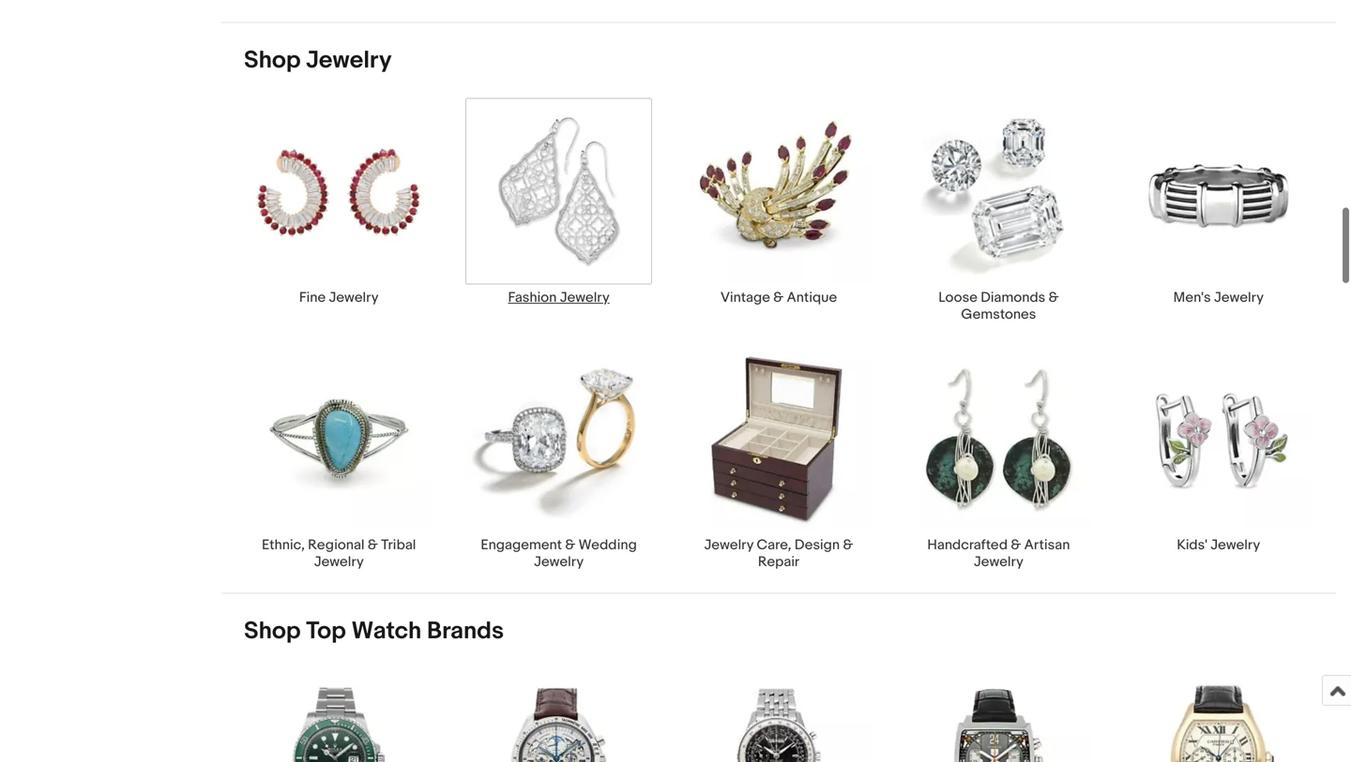 Task type: vqa. For each thing, say whether or not it's contained in the screenshot.
Diamonds
yes



Task type: describe. For each thing, give the bounding box(es) containing it.
regional
[[308, 537, 365, 554]]

antique
[[787, 289, 837, 306]]

gemstones
[[961, 306, 1036, 323]]

wedding
[[579, 537, 637, 554]]

ethnic, regional & tribal jewelry link
[[229, 346, 449, 571]]

vintage & antique
[[721, 289, 837, 306]]

loose
[[939, 289, 978, 306]]

handcrafted & artisan jewelry link
[[889, 346, 1109, 571]]

men's jewelry
[[1174, 289, 1264, 306]]

artisan
[[1024, 537, 1070, 554]]

watch
[[351, 617, 422, 646]]

handcrafted
[[927, 537, 1008, 554]]

jewelry care, design & repair
[[704, 537, 853, 571]]

jewelry inside jewelry care, design & repair
[[704, 537, 754, 554]]

handcrafted & artisan jewelry
[[927, 537, 1070, 571]]

ethnic, regional & tribal jewelry
[[262, 537, 416, 571]]

kids' jewelry
[[1177, 537, 1261, 554]]

engagement & wedding jewelry link
[[449, 346, 669, 571]]

brands
[[427, 617, 504, 646]]

tribal
[[381, 537, 416, 554]]

diamonds
[[981, 289, 1046, 306]]

jewelry care, design & repair link
[[669, 346, 889, 571]]

& inside the ethnic, regional & tribal jewelry
[[368, 537, 378, 554]]

jewelry inside the ethnic, regional & tribal jewelry
[[314, 554, 364, 571]]

engagement & wedding jewelry
[[481, 537, 637, 571]]

1 list from the top
[[221, 0, 1336, 22]]

loose diamonds & gemstones
[[939, 289, 1059, 323]]

& inside loose diamonds & gemstones
[[1049, 289, 1059, 306]]

& inside handcrafted & artisan jewelry
[[1011, 537, 1021, 554]]

vintage & antique link
[[669, 98, 889, 306]]

fine
[[299, 289, 326, 306]]

& inside jewelry care, design & repair
[[843, 537, 853, 554]]

fashion jewelry link
[[449, 98, 669, 306]]

& right vintage
[[773, 289, 784, 306]]

loose diamonds & gemstones link
[[889, 98, 1109, 323]]

shop for shop top watch brands
[[244, 617, 301, 646]]

design
[[795, 537, 840, 554]]

jewelry inside handcrafted & artisan jewelry
[[974, 554, 1024, 571]]

kids'
[[1177, 537, 1208, 554]]

shop top watch brands
[[244, 617, 504, 646]]



Task type: locate. For each thing, give the bounding box(es) containing it.
shop
[[244, 46, 301, 75], [244, 617, 301, 646]]

fashion
[[508, 289, 557, 306]]

list containing fine jewelry
[[221, 98, 1336, 593]]

jewelry inside "link"
[[329, 289, 379, 306]]

& left "tribal"
[[368, 537, 378, 554]]

engagement
[[481, 537, 562, 554]]

0 vertical spatial list
[[221, 0, 1336, 22]]

men's
[[1174, 289, 1211, 306]]

list for shop jewelry
[[221, 98, 1336, 593]]

1 shop from the top
[[244, 46, 301, 75]]

& inside engagement & wedding jewelry
[[565, 537, 576, 554]]

2 vertical spatial list
[[221, 669, 1336, 763]]

& right design
[[843, 537, 853, 554]]

fine jewelry
[[299, 289, 379, 306]]

jewelry inside engagement & wedding jewelry
[[534, 554, 584, 571]]

0 vertical spatial shop
[[244, 46, 301, 75]]

top
[[306, 617, 346, 646]]

& left artisan
[[1011, 537, 1021, 554]]

shop for shop jewelry
[[244, 46, 301, 75]]

vintage
[[721, 289, 770, 306]]

kids' jewelry link
[[1109, 346, 1329, 554]]

& left wedding
[[565, 537, 576, 554]]

1 vertical spatial shop
[[244, 617, 301, 646]]

care,
[[757, 537, 792, 554]]

fine jewelry link
[[229, 98, 449, 306]]

3 list from the top
[[221, 669, 1336, 763]]

men's jewelry link
[[1109, 98, 1329, 306]]

fashion jewelry
[[508, 289, 610, 306]]

list
[[221, 0, 1336, 22], [221, 98, 1336, 593], [221, 669, 1336, 763]]

&
[[773, 289, 784, 306], [1049, 289, 1059, 306], [368, 537, 378, 554], [565, 537, 576, 554], [843, 537, 853, 554], [1011, 537, 1021, 554]]

1 vertical spatial list
[[221, 98, 1336, 593]]

& right diamonds
[[1049, 289, 1059, 306]]

2 list from the top
[[221, 98, 1336, 593]]

jewelry
[[306, 46, 392, 75], [329, 289, 379, 306], [560, 289, 610, 306], [1214, 289, 1264, 306], [704, 537, 754, 554], [1211, 537, 1261, 554], [314, 554, 364, 571], [534, 554, 584, 571], [974, 554, 1024, 571]]

ethnic,
[[262, 537, 305, 554]]

2 shop from the top
[[244, 617, 301, 646]]

shop jewelry
[[244, 46, 392, 75]]

list for shop top watch brands
[[221, 669, 1336, 763]]

repair
[[758, 554, 800, 571]]



